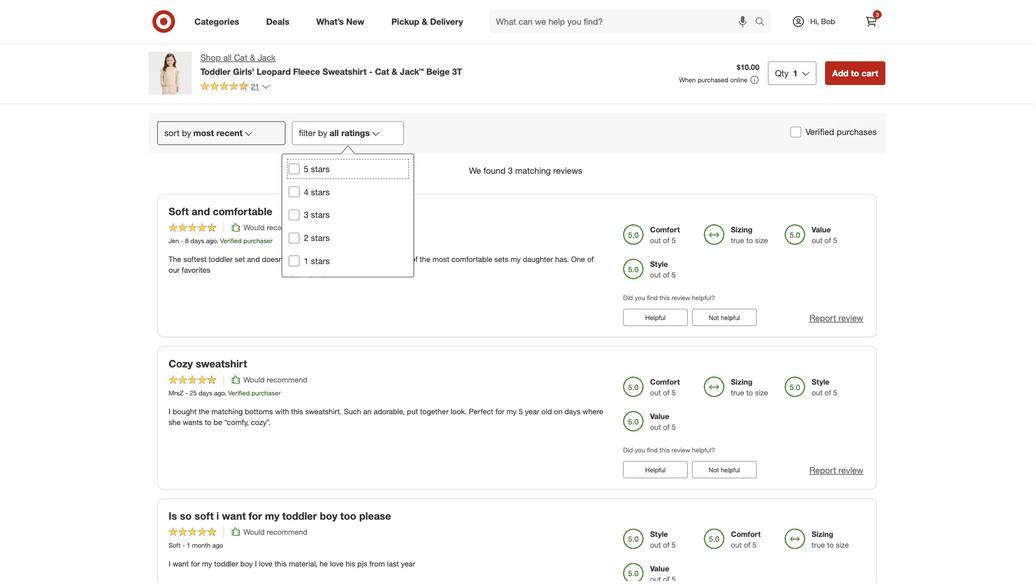 Task type: locate. For each thing, give the bounding box(es) containing it.
0 horizontal spatial and
[[192, 205, 210, 218]]

1 horizontal spatial the
[[420, 255, 431, 264]]

5 inside i bought the matching bottoms with this sweatshirt. such an adorable, put together look. perfect for my 5 year old on days where she wants to be "comfy, cozy".
[[519, 407, 523, 417]]

1 vertical spatial &
[[250, 53, 255, 63]]

1 horizontal spatial ,
[[225, 389, 226, 398]]

1 helpful from the top
[[646, 314, 666, 322]]

recommend
[[267, 223, 308, 232], [267, 375, 308, 385], [267, 528, 308, 537]]

he
[[320, 560, 328, 569]]

1 vertical spatial not helpful button
[[692, 462, 757, 479]]

2 not from the top
[[709, 466, 719, 474]]

helpful
[[646, 314, 666, 322], [646, 466, 666, 474]]

you for cozy sweatshirt
[[635, 447, 645, 455]]

0 vertical spatial all
[[223, 53, 232, 63]]

0 vertical spatial purchaser
[[244, 237, 273, 245]]

3 would recommend from the top
[[244, 528, 308, 537]]

helpful for soft and comfortable
[[646, 314, 666, 322]]

2 by from the left
[[318, 128, 327, 138]]

1 vertical spatial ago
[[214, 389, 225, 398]]

recommend up 2 stars option
[[267, 223, 308, 232]]

ago right month
[[212, 542, 223, 550]]

, down the sweatshirt
[[225, 389, 226, 398]]

0 vertical spatial sizing true to size
[[731, 225, 768, 245]]

for right i
[[249, 510, 262, 523]]

true to size
[[383, 38, 420, 47]]

ago right 25
[[214, 389, 225, 398]]

0 vertical spatial cat
[[234, 53, 248, 63]]

1 vertical spatial value out of 5
[[650, 412, 676, 432]]

all inside "shop all cat & jack toddler girls' leopard fleece sweatshirt - cat & jack™ beige 3t"
[[223, 53, 232, 63]]

1 by from the left
[[182, 128, 191, 138]]

1 vertical spatial for
[[249, 510, 262, 523]]

1 vertical spatial recommend
[[267, 375, 308, 385]]

days
[[191, 237, 204, 245], [199, 389, 212, 398], [565, 407, 581, 417]]

matching inside i bought the matching bottoms with this sweatshirt. such an adorable, put together look. perfect for my 5 year old on days where she wants to be "comfy, cozy".
[[212, 407, 243, 417]]

1 helpful button from the top
[[623, 309, 688, 327]]

1 right qty
[[793, 68, 798, 78]]

helpful? for soft and comfortable
[[692, 294, 715, 302]]

& left jack
[[250, 53, 255, 63]]

& left jack™
[[392, 66, 398, 77]]

purchaser up 'doesn't'
[[244, 237, 273, 245]]

3 right bob
[[876, 11, 879, 18]]

you
[[635, 294, 645, 302], [635, 447, 645, 455]]

0 vertical spatial would recommend
[[244, 223, 308, 232]]

stars down 4 stars
[[311, 210, 330, 220]]

2 find from the top
[[647, 447, 658, 455]]

1 helpful? from the top
[[692, 294, 715, 302]]

toddler down jen - 8 days ago , verified purchaser
[[209, 255, 233, 264]]

out of 5
[[463, 38, 489, 47]]

0 vertical spatial not helpful
[[709, 314, 740, 322]]

1 vertical spatial value
[[650, 412, 670, 422]]

- left month
[[182, 542, 185, 550]]

soft up jen
[[169, 205, 189, 218]]

1 report review from the top
[[810, 313, 864, 324]]

2 stars checkbox
[[289, 233, 300, 244]]

purchaser up bottoms
[[252, 389, 281, 398]]

year left old
[[525, 407, 540, 417]]

1 stars
[[304, 256, 330, 267]]

2 helpful button from the top
[[623, 462, 688, 479]]

1 horizontal spatial matching
[[515, 165, 551, 176]]

0 vertical spatial recommend
[[267, 223, 308, 232]]

$10.00
[[737, 63, 760, 72]]

2 vertical spatial sizing true to size
[[812, 530, 849, 550]]

helpful for soft and comfortable
[[721, 314, 740, 322]]

days for and
[[191, 237, 204, 245]]

1 left month
[[187, 542, 190, 550]]

such
[[344, 407, 361, 417]]

1 horizontal spatial 1
[[304, 256, 309, 267]]

&
[[422, 16, 428, 27], [250, 53, 255, 63], [392, 66, 398, 77]]

toddler up material,
[[282, 510, 317, 523]]

for right perfect
[[496, 407, 505, 417]]

0 vertical spatial days
[[191, 237, 204, 245]]

my right perfect
[[507, 407, 517, 417]]

4 stars
[[304, 187, 330, 197]]

report for cozy sweatshirt
[[810, 466, 836, 476]]

1 you from the top
[[635, 294, 645, 302]]

has.
[[555, 255, 569, 264]]

5 stars from the top
[[311, 256, 330, 267]]

1 did you find this review helpful? from the top
[[623, 294, 715, 302]]

1 find from the top
[[647, 294, 658, 302]]

the inside i bought the matching bottoms with this sweatshirt. such an adorable, put together look. perfect for my 5 year old on days where she wants to be "comfy, cozy".
[[199, 407, 209, 417]]

1 vertical spatial you
[[635, 447, 645, 455]]

shop
[[200, 53, 221, 63]]

0 vertical spatial helpful
[[721, 314, 740, 322]]

comfortable left sets
[[452, 255, 493, 264]]

by right filter
[[318, 128, 327, 138]]

1 horizontal spatial comfortable
[[452, 255, 493, 264]]

not helpful for cozy sweatshirt
[[709, 466, 740, 474]]

2 vertical spatial verified
[[228, 389, 250, 398]]

2 would recommend from the top
[[244, 375, 308, 385]]

2 vertical spatial ago
[[212, 542, 223, 550]]

0 horizontal spatial by
[[182, 128, 191, 138]]

1 vertical spatial report
[[810, 466, 836, 476]]

recommend down is so soft i want for my toddler boy too please
[[267, 528, 308, 537]]

would up bottoms
[[244, 375, 265, 385]]

0 vertical spatial sizing
[[731, 225, 753, 235]]

pickup
[[391, 16, 419, 27]]

2 report from the top
[[810, 466, 836, 476]]

1 vertical spatial not helpful
[[709, 466, 740, 474]]

the inside the softest toddler set and doesn't fade wash after wash. probably one of the most comfortable sets my daughter has. one of our favorites
[[420, 255, 431, 264]]

my
[[511, 255, 521, 264], [507, 407, 517, 417], [265, 510, 280, 523], [202, 560, 212, 569]]

1 vertical spatial year
[[401, 560, 415, 569]]

0 vertical spatial ,
[[217, 237, 218, 245]]

3 right found
[[508, 165, 513, 176]]

girls'
[[233, 66, 254, 77]]

25
[[190, 389, 197, 398]]

- left 8
[[181, 237, 183, 245]]

want right i
[[222, 510, 246, 523]]

0 horizontal spatial cat
[[234, 53, 248, 63]]

2 stars from the top
[[311, 187, 330, 197]]

days right 8
[[191, 237, 204, 245]]

not for cozy sweatshirt
[[709, 466, 719, 474]]

0 vertical spatial soft
[[169, 205, 189, 218]]

1 vertical spatial want
[[173, 560, 189, 569]]

1 horizontal spatial and
[[247, 255, 260, 264]]

days inside i bought the matching bottoms with this sweatshirt. such an adorable, put together look. perfect for my 5 year old on days where she wants to be "comfy, cozy".
[[565, 407, 581, 417]]

would recommend for sweatshirt
[[244, 375, 308, 385]]

not helpful
[[709, 314, 740, 322], [709, 466, 740, 474]]

2 vertical spatial 3
[[304, 210, 309, 220]]

2 did you find this review helpful? from the top
[[623, 447, 715, 455]]

1 vertical spatial did
[[623, 447, 633, 455]]

2 horizontal spatial 1
[[793, 68, 798, 78]]

recommend up with
[[267, 375, 308, 385]]

of
[[476, 38, 483, 47], [557, 38, 564, 47], [638, 38, 644, 47], [663, 236, 670, 245], [825, 236, 831, 245], [411, 255, 418, 264], [587, 255, 594, 264], [663, 270, 670, 280], [663, 388, 670, 398], [825, 388, 831, 398], [663, 423, 670, 432], [663, 541, 670, 550], [744, 541, 751, 550]]

i for cozy sweatshirt
[[169, 407, 171, 417]]

0 vertical spatial find
[[647, 294, 658, 302]]

my right sets
[[511, 255, 521, 264]]

categories link
[[185, 10, 253, 33]]

cat up girls'
[[234, 53, 248, 63]]

soft
[[195, 510, 214, 523]]

3 would from the top
[[244, 528, 265, 537]]

2 horizontal spatial 3
[[876, 11, 879, 18]]

did
[[623, 294, 633, 302], [623, 447, 633, 455]]

would recommend up with
[[244, 375, 308, 385]]

helpful for cozy sweatshirt
[[646, 466, 666, 474]]

, for and
[[217, 237, 218, 245]]

, for sweatshirt
[[225, 389, 226, 398]]

0 vertical spatial 1
[[793, 68, 798, 78]]

2 recommend from the top
[[267, 375, 308, 385]]

1 vertical spatial report review button
[[810, 465, 864, 477]]

0 horizontal spatial boy
[[240, 560, 253, 569]]

2
[[304, 233, 309, 244]]

1 vertical spatial would recommend
[[244, 375, 308, 385]]

most left recent at left top
[[193, 128, 214, 138]]

ago for sweatshirt
[[214, 389, 225, 398]]

1 vertical spatial 3
[[508, 165, 513, 176]]

, down soft and comfortable
[[217, 237, 218, 245]]

2 not helpful from the top
[[709, 466, 740, 474]]

one
[[571, 255, 585, 264]]

report review
[[810, 313, 864, 324], [810, 466, 864, 476]]

1
[[793, 68, 798, 78], [304, 256, 309, 267], [187, 542, 190, 550]]

- right the sweatshirt
[[369, 66, 373, 77]]

would recommend up 2 stars option
[[244, 223, 308, 232]]

would up set
[[244, 223, 265, 232]]

1 horizontal spatial all
[[330, 128, 339, 138]]

would recommend down is so soft i want for my toddler boy too please
[[244, 528, 308, 537]]

0 horizontal spatial most
[[193, 128, 214, 138]]

1 would recommend from the top
[[244, 223, 308, 232]]

and right set
[[247, 255, 260, 264]]

1 vertical spatial helpful
[[721, 466, 740, 474]]

toddler down soft - 1 month ago
[[214, 560, 238, 569]]

3 stars from the top
[[311, 210, 330, 220]]

helpful button for cozy sweatshirt
[[623, 462, 688, 479]]

verified up set
[[220, 237, 242, 245]]

1 vertical spatial and
[[247, 255, 260, 264]]

0 horizontal spatial the
[[199, 407, 209, 417]]

filter by all ratings
[[299, 128, 370, 138]]

2 helpful? from the top
[[692, 447, 715, 455]]

2 vertical spatial value
[[650, 564, 670, 574]]

for down soft - 1 month ago
[[191, 560, 200, 569]]

would down is so soft i want for my toddler boy too please
[[244, 528, 265, 537]]

2 helpful from the top
[[721, 466, 740, 474]]

2 not helpful button from the top
[[692, 462, 757, 479]]

1 not helpful from the top
[[709, 314, 740, 322]]

4
[[304, 187, 309, 197]]

1 report review button from the top
[[810, 313, 864, 325]]

find
[[647, 294, 658, 302], [647, 447, 658, 455]]

1 helpful from the top
[[721, 314, 740, 322]]

stars for 3 stars
[[311, 210, 330, 220]]

1 horizontal spatial &
[[392, 66, 398, 77]]

sort by most recent
[[164, 128, 243, 138]]

1 stars from the top
[[311, 164, 330, 174]]

1 horizontal spatial cat
[[375, 66, 389, 77]]

the up wants
[[199, 407, 209, 417]]

verified
[[806, 127, 835, 137], [220, 237, 242, 245], [228, 389, 250, 398]]

verified up bottoms
[[228, 389, 250, 398]]

report
[[810, 313, 836, 324], [810, 466, 836, 476]]

the right one
[[420, 255, 431, 264]]

2 report review button from the top
[[810, 465, 864, 477]]

all
[[223, 53, 232, 63], [330, 128, 339, 138]]

my down month
[[202, 560, 212, 569]]

-
[[369, 66, 373, 77], [181, 237, 183, 245], [185, 389, 188, 398], [182, 542, 185, 550]]

style
[[544, 27, 562, 37], [650, 260, 668, 269], [812, 378, 830, 387], [650, 530, 668, 539]]

1 would from the top
[[244, 223, 265, 232]]

by right sort
[[182, 128, 191, 138]]

sizing for cozy sweatshirt
[[731, 378, 753, 387]]

softest
[[183, 255, 207, 264]]

& right pickup
[[422, 16, 428, 27]]

,
[[217, 237, 218, 245], [225, 389, 226, 398]]

1 did from the top
[[623, 294, 633, 302]]

this inside i bought the matching bottoms with this sweatshirt. such an adorable, put together look. perfect for my 5 year old on days where she wants to be "comfy, cozy".
[[291, 407, 303, 417]]

2 soft from the top
[[169, 542, 181, 550]]

0 horizontal spatial 1
[[187, 542, 190, 550]]

cat left jack™
[[375, 66, 389, 77]]

2 vertical spatial 1
[[187, 542, 190, 550]]

sweatshirt.
[[305, 407, 342, 417]]

2 vertical spatial days
[[565, 407, 581, 417]]

0 vertical spatial helpful button
[[623, 309, 688, 327]]

- left 25
[[185, 389, 188, 398]]

by for sort by
[[182, 128, 191, 138]]

sizing true to size for cozy sweatshirt
[[731, 378, 768, 398]]

the
[[420, 255, 431, 264], [199, 407, 209, 417]]

4 stars from the top
[[311, 233, 330, 244]]

helpful?
[[692, 294, 715, 302], [692, 447, 715, 455]]

0 vertical spatial report review
[[810, 313, 864, 324]]

2 would from the top
[[244, 375, 265, 385]]

1 vertical spatial helpful?
[[692, 447, 715, 455]]

love left material,
[[259, 560, 273, 569]]

2 you from the top
[[635, 447, 645, 455]]

verified right verified purchases option
[[806, 127, 835, 137]]

1 vertical spatial boy
[[240, 560, 253, 569]]

0 vertical spatial value out of 5
[[812, 225, 838, 245]]

helpful button
[[623, 309, 688, 327], [623, 462, 688, 479]]

1 vertical spatial ,
[[225, 389, 226, 398]]

soft left month
[[169, 542, 181, 550]]

year right last
[[401, 560, 415, 569]]

0 vertical spatial matching
[[515, 165, 551, 176]]

not helpful button for soft and comfortable
[[692, 309, 757, 327]]

0 horizontal spatial &
[[250, 53, 255, 63]]

2 did from the top
[[623, 447, 633, 455]]

pjs
[[358, 560, 367, 569]]

1 recommend from the top
[[267, 223, 308, 232]]

and
[[192, 205, 210, 218], [247, 255, 260, 264]]

would for sweatshirt
[[244, 375, 265, 385]]

stars right 2
[[311, 233, 330, 244]]

most right one
[[433, 255, 450, 264]]

put
[[407, 407, 418, 417]]

1 right fade
[[304, 256, 309, 267]]

probably
[[364, 255, 394, 264]]

1 vertical spatial did you find this review helpful?
[[623, 447, 715, 455]]

purchaser
[[244, 237, 273, 245], [252, 389, 281, 398]]

1 report from the top
[[810, 313, 836, 324]]

i up she
[[169, 407, 171, 417]]

days right 25
[[199, 389, 212, 398]]

0 vertical spatial boy
[[320, 510, 338, 523]]

days right on
[[565, 407, 581, 417]]

1 vertical spatial most
[[433, 255, 450, 264]]

not helpful button for cozy sweatshirt
[[692, 462, 757, 479]]

and up jen - 8 days ago , verified purchaser
[[192, 205, 210, 218]]

purchased
[[698, 76, 729, 84]]

0 vertical spatial did
[[623, 294, 633, 302]]

4 stars checkbox
[[289, 187, 300, 198]]

2 vertical spatial would recommend
[[244, 528, 308, 537]]

comfortable inside the softest toddler set and doesn't fade wash after wash. probably one of the most comfortable sets my daughter has. one of our favorites
[[452, 255, 493, 264]]

0 vertical spatial for
[[496, 407, 505, 417]]

21 link
[[200, 81, 270, 94]]

3 recommend from the top
[[267, 528, 308, 537]]

i
[[217, 510, 219, 523]]

2 report review from the top
[[810, 466, 864, 476]]

1 vertical spatial sizing
[[731, 378, 753, 387]]

stars
[[311, 164, 330, 174], [311, 187, 330, 197], [311, 210, 330, 220], [311, 233, 330, 244], [311, 256, 330, 267]]

sizing true to size
[[731, 225, 768, 245], [731, 378, 768, 398], [812, 530, 849, 550]]

1 horizontal spatial for
[[249, 510, 262, 523]]

matching left reviews
[[515, 165, 551, 176]]

pickup & delivery
[[391, 16, 463, 27]]

2 vertical spatial would
[[244, 528, 265, 537]]

1 soft from the top
[[169, 205, 189, 218]]

love right he
[[330, 560, 344, 569]]

daughter
[[523, 255, 553, 264]]

3 right 3 stars option
[[304, 210, 309, 220]]

and inside the softest toddler set and doesn't fade wash after wash. probably one of the most comfortable sets my daughter has. one of our favorites
[[247, 255, 260, 264]]

0 horizontal spatial love
[[259, 560, 273, 569]]

1 not helpful button from the top
[[692, 309, 757, 327]]

sizing
[[731, 225, 753, 235], [731, 378, 753, 387], [812, 530, 834, 539]]

when purchased online
[[679, 76, 748, 84]]

image of toddler girls' leopard fleece sweatshirt - cat & jack™ beige 3t image
[[149, 52, 192, 95]]

my up i want for my toddler boy i love this material, he love his pjs from last year
[[265, 510, 280, 523]]

1 vertical spatial sizing true to size
[[731, 378, 768, 398]]

i inside i bought the matching bottoms with this sweatshirt. such an adorable, put together look. perfect for my 5 year old on days where she wants to be "comfy, cozy".
[[169, 407, 171, 417]]

1 not from the top
[[709, 314, 719, 322]]

0 vertical spatial comfortable
[[213, 205, 272, 218]]

1 vertical spatial find
[[647, 447, 658, 455]]

matching up the be at the bottom
[[212, 407, 243, 417]]

2 helpful from the top
[[646, 466, 666, 474]]

comfort out of 5
[[625, 27, 655, 47], [650, 225, 680, 245], [650, 378, 680, 398], [731, 530, 761, 550]]

3 stars checkbox
[[289, 210, 300, 221]]

1 horizontal spatial value out of 5
[[812, 225, 838, 245]]

0 horizontal spatial year
[[401, 560, 415, 569]]

stars up 4 stars
[[311, 164, 330, 174]]

year
[[525, 407, 540, 417], [401, 560, 415, 569]]

1 vertical spatial 1
[[304, 256, 309, 267]]

0 vertical spatial want
[[222, 510, 246, 523]]

value
[[812, 225, 831, 235], [650, 412, 670, 422], [650, 564, 670, 574]]

0 horizontal spatial 3
[[304, 210, 309, 220]]

want down soft - 1 month ago
[[173, 560, 189, 569]]

too
[[340, 510, 356, 523]]

bob
[[821, 17, 835, 26]]

ago right 8
[[206, 237, 217, 245]]

we found 3 matching reviews
[[469, 165, 583, 176]]

report review button for cozy sweatshirt
[[810, 465, 864, 477]]

0 horizontal spatial ,
[[217, 237, 218, 245]]

1 vertical spatial report review
[[810, 466, 864, 476]]

all left ratings
[[330, 128, 339, 138]]

stars down '2 stars'
[[311, 256, 330, 267]]

5
[[485, 38, 489, 47], [566, 38, 570, 47], [647, 38, 651, 47], [304, 164, 309, 174], [672, 236, 676, 245], [834, 236, 838, 245], [672, 270, 676, 280], [672, 388, 676, 398], [834, 388, 838, 398], [519, 407, 523, 417], [672, 423, 676, 432], [672, 541, 676, 550], [753, 541, 757, 550]]

1 horizontal spatial want
[[222, 510, 246, 523]]

2 vertical spatial for
[[191, 560, 200, 569]]

1 vertical spatial matching
[[212, 407, 243, 417]]

2 vertical spatial recommend
[[267, 528, 308, 537]]

What can we help you find? suggestions appear below search field
[[490, 10, 758, 33]]

i down soft - 1 month ago
[[169, 560, 171, 569]]

comfortable up jen - 8 days ago , verified purchaser
[[213, 205, 272, 218]]

stars right 4
[[311, 187, 330, 197]]

wants
[[183, 418, 203, 428]]

comfort
[[625, 27, 655, 37], [650, 225, 680, 235], [650, 378, 680, 387], [731, 530, 761, 539]]

not helpful button
[[692, 309, 757, 327], [692, 462, 757, 479]]

0 horizontal spatial all
[[223, 53, 232, 63]]

all right shop
[[223, 53, 232, 63]]

would
[[244, 223, 265, 232], [244, 375, 265, 385], [244, 528, 265, 537]]



Task type: describe. For each thing, give the bounding box(es) containing it.
stars for 1 stars
[[311, 256, 330, 267]]

would recommend for so
[[244, 528, 308, 537]]

3 for 3
[[876, 11, 879, 18]]

is so soft i want for my toddler boy too please
[[169, 510, 391, 523]]

where
[[583, 407, 604, 417]]

0 horizontal spatial want
[[173, 560, 189, 569]]

soft for soft and comfortable
[[169, 205, 189, 218]]

recommend for soft and comfortable
[[267, 223, 308, 232]]

to inside "add to cart" button
[[851, 68, 860, 78]]

what's new
[[316, 16, 365, 27]]

recommend for is so soft i want for my toddler boy too please
[[267, 528, 308, 537]]

verified for soft and comfortable
[[220, 237, 242, 245]]

purchaser for cozy sweatshirt
[[252, 389, 281, 398]]

be
[[214, 418, 222, 428]]

soft - 1 month ago
[[169, 542, 223, 550]]

1 vertical spatial all
[[330, 128, 339, 138]]

would for and
[[244, 223, 265, 232]]

report for soft and comfortable
[[810, 313, 836, 324]]

together
[[420, 407, 449, 417]]

soft for soft - 1 month ago
[[169, 542, 181, 550]]

5 stars checkbox
[[289, 164, 300, 174]]

report review button for soft and comfortable
[[810, 313, 864, 325]]

for inside i bought the matching bottoms with this sweatshirt. such an adorable, put together look. perfect for my 5 year old on days where she wants to be "comfy, cozy".
[[496, 407, 505, 417]]

with
[[275, 407, 289, 417]]

the
[[169, 255, 181, 264]]

would for so
[[244, 528, 265, 537]]

3 link
[[860, 10, 884, 33]]

report review for cozy sweatshirt
[[810, 466, 864, 476]]

verified for cozy sweatshirt
[[228, 389, 250, 398]]

we
[[469, 165, 481, 176]]

0 vertical spatial verified
[[806, 127, 835, 137]]

toddler
[[200, 66, 231, 77]]

the softest toddler set and doesn't fade wash after wash. probably one of the most comfortable sets my daughter has. one of our favorites
[[169, 255, 594, 275]]

2 stars
[[304, 233, 330, 244]]

3t
[[452, 66, 462, 77]]

2 vertical spatial toddler
[[214, 560, 238, 569]]

- for jen - 8 days ago , verified purchaser
[[181, 237, 183, 245]]

bought
[[173, 407, 197, 417]]

she
[[169, 418, 181, 428]]

pickup & delivery link
[[382, 10, 477, 33]]

sizing true to size for soft and comfortable
[[731, 225, 768, 245]]

filter
[[299, 128, 316, 138]]

not for soft and comfortable
[[709, 314, 719, 322]]

what's new link
[[307, 10, 378, 33]]

old
[[542, 407, 552, 417]]

to inside i bought the matching bottoms with this sweatshirt. such an adorable, put together look. perfect for my 5 year old on days where she wants to be "comfy, cozy".
[[205, 418, 212, 428]]

purchaser for soft and comfortable
[[244, 237, 273, 245]]

mrsz
[[169, 389, 184, 398]]

bottoms
[[245, 407, 273, 417]]

year inside i bought the matching bottoms with this sweatshirt. such an adorable, put together look. perfect for my 5 year old on days where she wants to be "comfy, cozy".
[[525, 407, 540, 417]]

sizing for soft and comfortable
[[731, 225, 753, 235]]

days for sweatshirt
[[199, 389, 212, 398]]

find for cozy sweatshirt
[[647, 447, 658, 455]]

on
[[554, 407, 563, 417]]

cozy
[[169, 358, 193, 370]]

shop all cat & jack toddler girls' leopard fleece sweatshirt - cat & jack™ beige 3t
[[200, 53, 462, 77]]

would recommend for and
[[244, 223, 308, 232]]

cart
[[862, 68, 879, 78]]

delivery
[[430, 16, 463, 27]]

after
[[325, 255, 341, 264]]

1 vertical spatial toddler
[[282, 510, 317, 523]]

i left material,
[[255, 560, 257, 569]]

2 vertical spatial sizing
[[812, 530, 834, 539]]

reviews
[[553, 165, 583, 176]]

1 horizontal spatial 3
[[508, 165, 513, 176]]

add
[[832, 68, 849, 78]]

jack
[[258, 53, 276, 63]]

his
[[346, 560, 355, 569]]

recommend for cozy sweatshirt
[[267, 375, 308, 385]]

2 horizontal spatial &
[[422, 16, 428, 27]]

hi,
[[811, 17, 819, 26]]

did you find this review helpful? for soft and comfortable
[[623, 294, 715, 302]]

8
[[185, 237, 189, 245]]

is
[[169, 510, 177, 523]]

did for cozy sweatshirt
[[623, 447, 633, 455]]

most inside the softest toddler set and doesn't fade wash after wash. probably one of the most comfortable sets my daughter has. one of our favorites
[[433, 255, 450, 264]]

find for soft and comfortable
[[647, 294, 658, 302]]

did for soft and comfortable
[[623, 294, 633, 302]]

21
[[251, 82, 259, 91]]

3 for 3 stars
[[304, 210, 309, 220]]

matching for bottoms
[[212, 407, 243, 417]]

material,
[[289, 560, 318, 569]]

please
[[359, 510, 391, 523]]

Verified purchases checkbox
[[791, 127, 802, 138]]

3 stars
[[304, 210, 330, 220]]

when
[[679, 76, 696, 84]]

mrsz - 25 days ago , verified purchaser
[[169, 389, 281, 398]]

add to cart
[[832, 68, 879, 78]]

qty 1
[[775, 68, 798, 78]]

you for soft and comfortable
[[635, 294, 645, 302]]

i want for my toddler boy i love this material, he love his pjs from last year
[[169, 560, 415, 569]]

not helpful for soft and comfortable
[[709, 314, 740, 322]]

hi, bob
[[811, 17, 835, 26]]

helpful button for soft and comfortable
[[623, 309, 688, 327]]

ago for and
[[206, 237, 217, 245]]

jen - 8 days ago , verified purchaser
[[169, 237, 273, 245]]

add to cart button
[[825, 61, 886, 85]]

favorites
[[182, 266, 210, 275]]

verified purchases
[[806, 127, 877, 137]]

1 vertical spatial cat
[[375, 66, 389, 77]]

did you find this review helpful? for cozy sweatshirt
[[623, 447, 715, 455]]

0 horizontal spatial comfortable
[[213, 205, 272, 218]]

online
[[730, 76, 748, 84]]

one
[[396, 255, 409, 264]]

doesn't
[[262, 255, 287, 264]]

stars for 5 stars
[[311, 164, 330, 174]]

categories
[[194, 16, 239, 27]]

purchases
[[837, 127, 877, 137]]

0 vertical spatial most
[[193, 128, 214, 138]]

last
[[387, 560, 399, 569]]

my inside the softest toddler set and doesn't fade wash after wash. probably one of the most comfortable sets my daughter has. one of our favorites
[[511, 255, 521, 264]]

0 vertical spatial value
[[812, 225, 831, 235]]

jack™
[[400, 66, 424, 77]]

- for soft - 1 month ago
[[182, 542, 185, 550]]

fleece
[[293, 66, 320, 77]]

beige
[[426, 66, 450, 77]]

an
[[363, 407, 372, 417]]

stars for 4 stars
[[311, 187, 330, 197]]

i for is so soft i want for my toddler boy too please
[[169, 560, 171, 569]]

wash
[[306, 255, 323, 264]]

1 horizontal spatial boy
[[320, 510, 338, 523]]

ratings
[[341, 128, 370, 138]]

stars for 2 stars
[[311, 233, 330, 244]]

leopard
[[257, 66, 291, 77]]

matching for reviews
[[515, 165, 551, 176]]

sort
[[164, 128, 180, 138]]

helpful? for cozy sweatshirt
[[692, 447, 715, 455]]

- inside "shop all cat & jack toddler girls' leopard fleece sweatshirt - cat & jack™ beige 3t"
[[369, 66, 373, 77]]

deals
[[266, 16, 289, 27]]

set
[[235, 255, 245, 264]]

1 stars checkbox
[[289, 256, 300, 267]]

what's
[[316, 16, 344, 27]]

- for mrsz - 25 days ago , verified purchaser
[[185, 389, 188, 398]]

perfect
[[469, 407, 494, 417]]

1 love from the left
[[259, 560, 273, 569]]

sweatshirt
[[196, 358, 247, 370]]

i bought the matching bottoms with this sweatshirt. such an adorable, put together look. perfect for my 5 year old on days where she wants to be "comfy, cozy".
[[169, 407, 604, 428]]

so
[[180, 510, 192, 523]]

look.
[[451, 407, 467, 417]]

helpful for cozy sweatshirt
[[721, 466, 740, 474]]

our
[[169, 266, 180, 275]]

search
[[751, 17, 776, 28]]

report review for soft and comfortable
[[810, 313, 864, 324]]

cozy sweatshirt
[[169, 358, 247, 370]]

my inside i bought the matching bottoms with this sweatshirt. such an adorable, put together look. perfect for my 5 year old on days where she wants to be "comfy, cozy".
[[507, 407, 517, 417]]

recent
[[216, 128, 243, 138]]

wash.
[[343, 255, 362, 264]]

2 love from the left
[[330, 560, 344, 569]]

deals link
[[257, 10, 303, 33]]

from
[[370, 560, 385, 569]]

by for filter by
[[318, 128, 327, 138]]

toddler inside the softest toddler set and doesn't fade wash after wash. probably one of the most comfortable sets my daughter has. one of our favorites
[[209, 255, 233, 264]]



Task type: vqa. For each thing, say whether or not it's contained in the screenshot.
1
yes



